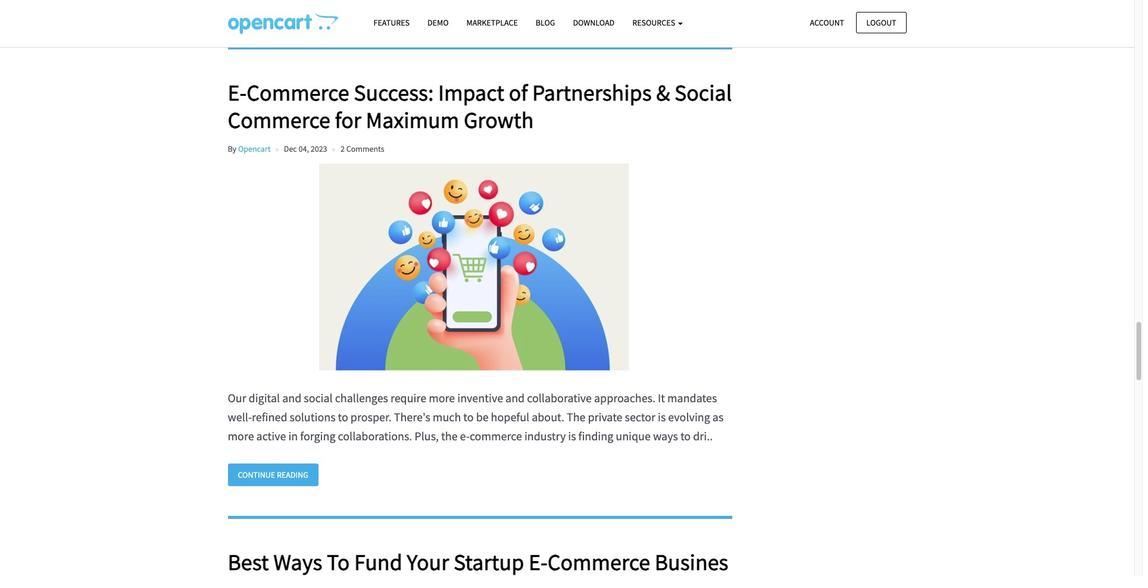 Task type: describe. For each thing, give the bounding box(es) containing it.
commerce up '04,'
[[247, 79, 349, 107]]

much
[[433, 410, 461, 425]]

by
[[228, 143, 236, 154]]

2
[[341, 143, 345, 154]]

unique
[[616, 429, 651, 444]]

opencart link
[[238, 143, 271, 154]]

features link
[[365, 13, 419, 33]]

blog
[[536, 17, 555, 28]]

resources link
[[623, 13, 692, 33]]

partnerships
[[532, 79, 652, 107]]

there's
[[394, 410, 430, 425]]

refined
[[252, 410, 287, 425]]

logout
[[866, 17, 896, 28]]

private
[[588, 410, 623, 425]]

blog link
[[527, 13, 564, 33]]

well-
[[228, 410, 252, 425]]

of
[[509, 79, 528, 107]]

reading
[[277, 470, 308, 481]]

it
[[658, 391, 665, 405]]

marketplace link
[[458, 13, 527, 33]]

for
[[335, 106, 361, 134]]

solutions
[[290, 410, 336, 425]]

evolving
[[668, 410, 710, 425]]

continue reading link
[[228, 464, 318, 487]]

2023
[[311, 143, 327, 154]]

marketplace
[[466, 17, 518, 28]]

industry
[[524, 429, 566, 444]]

the
[[567, 410, 586, 425]]

commerce
[[470, 429, 522, 444]]

1 horizontal spatial to
[[463, 410, 474, 425]]

2 comments
[[341, 143, 384, 154]]

ways
[[653, 429, 678, 444]]

0 horizontal spatial to
[[338, 410, 348, 425]]

hopeful
[[491, 410, 529, 425]]

account
[[810, 17, 844, 28]]

prosper.
[[351, 410, 392, 425]]

1 and from the left
[[282, 391, 301, 405]]

download link
[[564, 13, 623, 33]]

e-
[[460, 429, 470, 444]]

account link
[[800, 12, 854, 33]]

continue
[[238, 470, 275, 481]]

1 vertical spatial is
[[568, 429, 576, 444]]

e-
[[228, 79, 247, 107]]

commerce up dec
[[228, 106, 330, 134]]

plus,
[[415, 429, 439, 444]]



Task type: vqa. For each thing, say whether or not it's contained in the screenshot.
the Privacy
no



Task type: locate. For each thing, give the bounding box(es) containing it.
dec 04, 2023
[[284, 143, 327, 154]]

0 vertical spatial is
[[658, 410, 666, 425]]

to down challenges
[[338, 410, 348, 425]]

04,
[[299, 143, 309, 154]]

1 horizontal spatial more
[[429, 391, 455, 405]]

1 horizontal spatial and
[[506, 391, 525, 405]]

opencart
[[238, 143, 271, 154]]

more down well-
[[228, 429, 254, 444]]

to
[[338, 410, 348, 425], [463, 410, 474, 425], [680, 429, 691, 444]]

in
[[288, 429, 298, 444]]

and
[[282, 391, 301, 405], [506, 391, 525, 405]]

commerce
[[247, 79, 349, 107], [228, 106, 330, 134]]

dri..
[[693, 429, 713, 444]]

forging
[[300, 429, 336, 444]]

is down the
[[568, 429, 576, 444]]

collaborative
[[527, 391, 592, 405]]

2 horizontal spatial to
[[680, 429, 691, 444]]

mandates
[[667, 391, 717, 405]]

0 horizontal spatial and
[[282, 391, 301, 405]]

logout link
[[856, 12, 906, 33]]

to left be
[[463, 410, 474, 425]]

about.
[[532, 410, 564, 425]]

1 vertical spatial more
[[228, 429, 254, 444]]

is down it
[[658, 410, 666, 425]]

0 horizontal spatial is
[[568, 429, 576, 444]]

be
[[476, 410, 489, 425]]

success:
[[354, 79, 434, 107]]

require
[[391, 391, 426, 405]]

sector
[[625, 410, 656, 425]]

more
[[429, 391, 455, 405], [228, 429, 254, 444]]

growth
[[464, 106, 534, 134]]

0 vertical spatial more
[[429, 391, 455, 405]]

our digital and social challenges require more inventive and collaborative approaches. it mandates well-refined solutions to prosper. there's much to be hopeful about. the private sector is evolving as more active in forging collaborations. plus, the e-commerce industry is finding unique ways to dri..
[[228, 391, 724, 444]]

social
[[304, 391, 333, 405]]

2 and from the left
[[506, 391, 525, 405]]

demo
[[427, 17, 449, 28]]

features
[[374, 17, 410, 28]]

approaches.
[[594, 391, 656, 405]]

0 horizontal spatial more
[[228, 429, 254, 444]]

download
[[573, 17, 615, 28]]

by opencart
[[228, 143, 271, 154]]

1 horizontal spatial is
[[658, 410, 666, 425]]

as
[[713, 410, 724, 425]]

collaborations.
[[338, 429, 412, 444]]

is
[[658, 410, 666, 425], [568, 429, 576, 444]]

active
[[256, 429, 286, 444]]

dec
[[284, 143, 297, 154]]

our
[[228, 391, 246, 405]]

to left dri..
[[680, 429, 691, 444]]

the
[[441, 429, 458, 444]]

e-commerce success: impact of partnerships & social commerce for maximum growth
[[228, 79, 732, 134]]

more up much on the bottom left of the page
[[429, 391, 455, 405]]

and up 'hopeful'
[[506, 391, 525, 405]]

digital
[[249, 391, 280, 405]]

maximum
[[366, 106, 459, 134]]

demo link
[[419, 13, 458, 33]]

social
[[675, 79, 732, 107]]

inventive
[[457, 391, 503, 405]]

and left social
[[282, 391, 301, 405]]

e-commerce success: impact of partnerships & social commerce for maximum growth link
[[228, 79, 732, 134]]

challenges
[[335, 391, 388, 405]]

&
[[656, 79, 670, 107]]

e-commerce success: impact of partnerships & social commerce for maximum growth image
[[228, 164, 721, 371]]

finding
[[578, 429, 613, 444]]

resources
[[632, 17, 677, 28]]

continue reading
[[238, 470, 308, 481]]

opencart - blog image
[[228, 13, 338, 34]]

comments
[[346, 143, 384, 154]]

impact
[[438, 79, 504, 107]]



